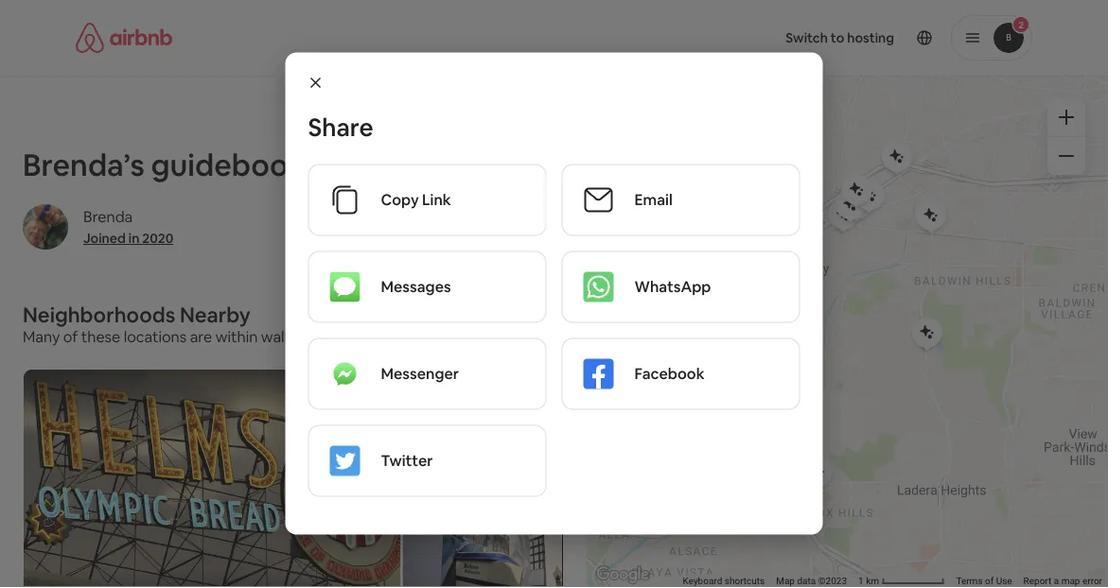 Task type: describe. For each thing, give the bounding box(es) containing it.
within
[[215, 327, 258, 346]]

terms
[[956, 576, 983, 587]]

email link
[[563, 165, 799, 235]]

locations
[[124, 327, 187, 346]]

messages link
[[309, 252, 546, 322]]

brenda's
[[23, 145, 145, 185]]

twitter link
[[309, 426, 546, 496]]

whatsapp
[[635, 277, 711, 297]]

these
[[81, 327, 120, 346]]

of inside neighborhoods nearby many of these locations are within walking distance (1 mi. or less)
[[63, 327, 78, 346]]

error
[[1083, 576, 1103, 587]]

brenda
[[83, 207, 133, 226]]

guidebook
[[151, 145, 305, 185]]

use
[[996, 576, 1012, 587]]

are
[[190, 327, 212, 346]]

neighborhoods nearby many of these locations are within walking distance (1 mi. or less)
[[23, 301, 467, 346]]

joined
[[83, 230, 126, 247]]

share
[[308, 111, 374, 143]]

copy link
[[381, 190, 451, 210]]

joined in 2020 link
[[83, 230, 173, 247]]

keyboard shortcuts button
[[683, 575, 765, 588]]

©2023
[[819, 576, 847, 587]]

messenger link
[[309, 339, 546, 409]]

report a map error link
[[1024, 576, 1103, 587]]

copy
[[381, 190, 419, 210]]

facebook
[[635, 364, 705, 384]]

brenda image
[[23, 204, 68, 250]]

a
[[1054, 576, 1059, 587]]

messenger
[[381, 364, 459, 384]]

mi.
[[394, 327, 415, 346]]

facebook link
[[563, 339, 799, 409]]

brenda image
[[23, 204, 68, 250]]

link
[[422, 190, 451, 210]]



Task type: vqa. For each thing, say whether or not it's contained in the screenshot.
Neighborhoods Nearby Many of these locations are within walking distance (1 mi. or less)
yes



Task type: locate. For each thing, give the bounding box(es) containing it.
report a map error
[[1024, 576, 1103, 587]]

zoom out image
[[1059, 149, 1074, 164]]

zoom in image
[[1059, 110, 1074, 125]]

profile element
[[577, 0, 1033, 76]]

brenda's guidebook
[[23, 145, 305, 185]]

report
[[1024, 576, 1052, 587]]

km
[[866, 576, 879, 587]]

1 horizontal spatial of
[[985, 576, 994, 587]]

messages
[[381, 277, 451, 297]]

map data ©2023
[[776, 576, 847, 587]]

1 vertical spatial of
[[985, 576, 994, 587]]

share dialog
[[285, 53, 823, 535]]

map
[[1062, 576, 1080, 587]]

data
[[797, 576, 816, 587]]

0 horizontal spatial of
[[63, 327, 78, 346]]

terms of use
[[956, 576, 1012, 587]]

nearby
[[180, 301, 251, 328]]

twitter
[[381, 452, 433, 471]]

copy link button
[[309, 165, 546, 235]]

brenda joined in 2020
[[83, 207, 173, 247]]

(1
[[380, 327, 391, 346]]

1 km button
[[853, 575, 951, 588]]

google image
[[592, 563, 654, 588]]

map
[[776, 576, 795, 587]]

terms of use link
[[956, 576, 1012, 587]]

email
[[635, 190, 673, 210]]

0 vertical spatial of
[[63, 327, 78, 346]]

of right the many
[[63, 327, 78, 346]]

less)
[[436, 327, 467, 346]]

walking
[[261, 327, 314, 346]]

keyboard
[[683, 576, 723, 587]]

distance
[[317, 327, 377, 346]]

shortcuts
[[725, 576, 765, 587]]

in
[[129, 230, 139, 247]]

2020
[[142, 230, 173, 247]]

1 km
[[859, 576, 882, 587]]

of left use
[[985, 576, 994, 587]]

many
[[23, 327, 60, 346]]

of
[[63, 327, 78, 346], [985, 576, 994, 587]]

neighborhoods
[[23, 301, 175, 328]]

1
[[859, 576, 864, 587]]

keyboard shortcuts
[[683, 576, 765, 587]]

or
[[418, 327, 433, 346]]

whatsapp link
[[563, 252, 799, 322]]

map region
[[356, 59, 1108, 588]]



